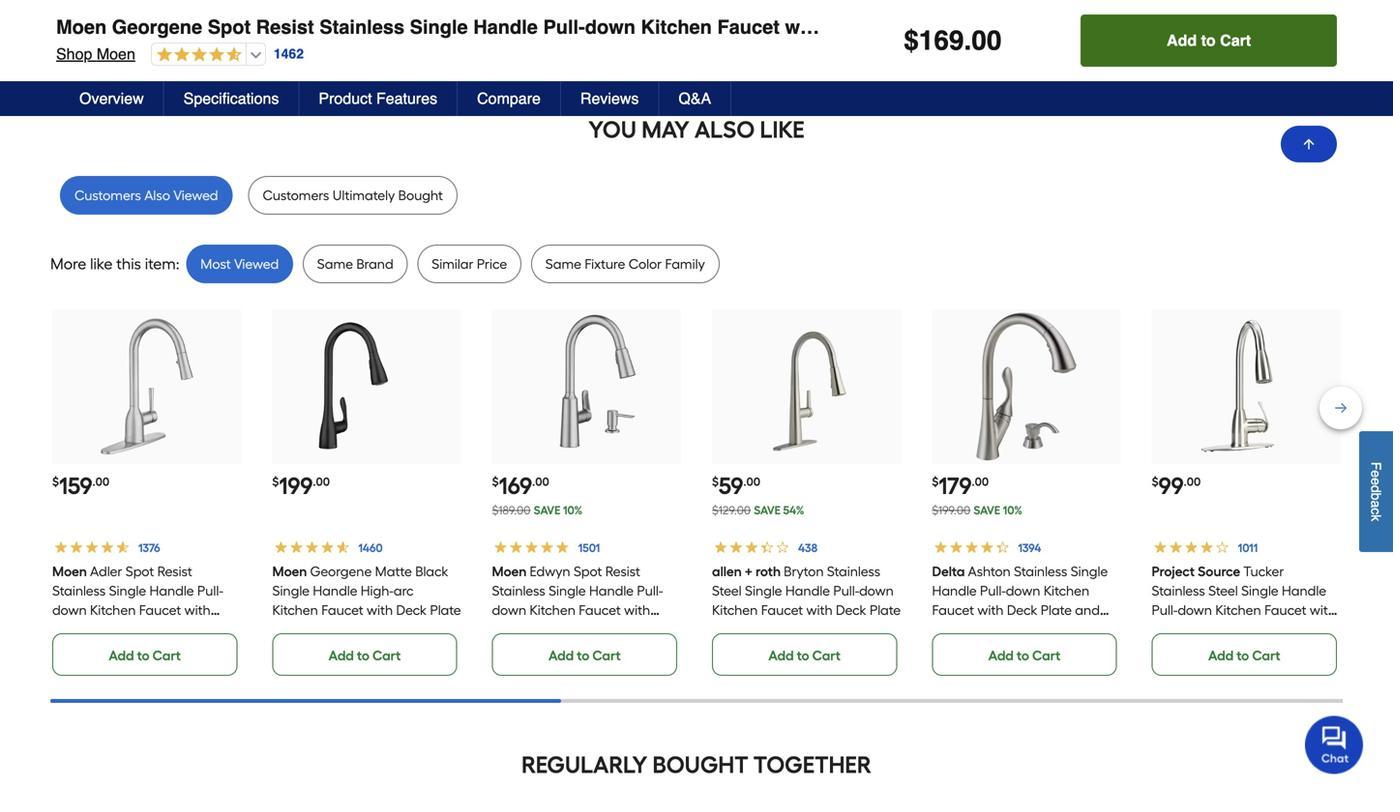 Task type: locate. For each thing, give the bounding box(es) containing it.
deck inside "tucker stainless steel single handle pull-down kitchen faucet with deck plate"
[[1152, 622, 1183, 638]]

6 .00 from the left
[[1184, 475, 1201, 489]]

179 list item
[[932, 310, 1121, 676]]

with inside edwyn spot resist stainless single handle pull- down kitchen faucet with deck plate and soap dispenser included
[[624, 602, 651, 619]]

spot right adler
[[126, 564, 154, 580]]

pull- inside "tucker stainless steel single handle pull-down kitchen faucet with deck plate"
[[1152, 602, 1178, 619]]

project
[[1152, 564, 1195, 580]]

single
[[410, 16, 468, 38], [1071, 564, 1108, 580], [109, 583, 146, 599], [272, 583, 309, 599], [549, 583, 586, 599], [745, 583, 782, 599], [1242, 583, 1279, 599]]

0 vertical spatial and
[[1075, 602, 1100, 619]]

cart inside 199 list item
[[373, 648, 401, 664]]

most viewed
[[201, 256, 279, 272]]

add to cart link inside the 99 list item
[[1152, 634, 1337, 676]]

steel down 'source'
[[1209, 583, 1239, 599]]

54%
[[783, 504, 805, 518]]

1 customers from the left
[[75, 187, 141, 204]]

.00 inside $ 199 .00
[[313, 475, 330, 489]]

2 horizontal spatial spot
[[574, 564, 602, 580]]

2 save from the left
[[754, 504, 781, 518]]

.00 inside $ 169 .00
[[532, 475, 549, 489]]

faucet inside edwyn spot resist stainless single handle pull- down kitchen faucet with deck plate and soap dispenser included
[[579, 602, 621, 619]]

moen inside 169 list item
[[492, 564, 527, 580]]

resist for edwyn spot resist stainless single handle pull- down kitchen faucet with deck plate and soap dispenser included
[[606, 564, 641, 580]]

moen inside 199 list item
[[272, 564, 307, 580]]

1 horizontal spatial same
[[546, 256, 582, 272]]

1 soap from the left
[[589, 622, 621, 638]]

1 horizontal spatial included
[[1032, 622, 1085, 638]]

same left brand
[[317, 256, 353, 272]]

.00 inside $ 59 .00
[[744, 475, 761, 489]]

steel down allen
[[712, 583, 742, 599]]

0 horizontal spatial and
[[560, 622, 585, 638]]

1 horizontal spatial 169
[[919, 25, 964, 56]]

2 horizontal spatial resist
[[606, 564, 641, 580]]

$ inside $ 159 .00
[[52, 475, 59, 489]]

$ for $ 179 .00
[[932, 475, 939, 489]]

:
[[176, 255, 180, 273]]

$199.00 save 10%
[[932, 504, 1023, 518]]

1 vertical spatial georgene
[[310, 564, 372, 580]]

169 for .
[[919, 25, 964, 56]]

3 save from the left
[[974, 504, 1001, 518]]

kitchen inside "ashton stainless single handle pull-down kitchen faucet with deck plate and soap dispenser included"
[[1044, 583, 1090, 599]]

arc
[[394, 583, 414, 599]]

1 vertical spatial 169
[[499, 472, 532, 500]]

georgene matte black single handle high-arc kitchen faucet with deck plate
[[272, 564, 461, 619]]

similar
[[432, 256, 474, 272]]

single down edwyn
[[549, 583, 586, 599]]

1 vertical spatial viewed
[[234, 256, 279, 272]]

add inside 169 list item
[[549, 648, 574, 664]]

save inside 179 "list item"
[[974, 504, 1001, 518]]

viewed right most
[[234, 256, 279, 272]]

more
[[50, 255, 86, 273]]

roth
[[756, 564, 781, 580]]

a
[[1369, 501, 1384, 508]]

0 horizontal spatial 10%
[[563, 504, 583, 518]]

add to cart inside 199 list item
[[329, 648, 401, 664]]

overview button
[[60, 81, 164, 116]]

down
[[585, 16, 636, 38], [859, 583, 894, 599], [1006, 583, 1041, 599], [52, 602, 87, 619], [492, 602, 527, 619], [1178, 602, 1213, 619]]

cart inside "button"
[[1220, 31, 1251, 49]]

single down adler
[[109, 583, 146, 599]]

1 horizontal spatial 10%
[[1003, 504, 1023, 518]]

stainless right bryton
[[827, 564, 881, 580]]

2 .00 from the left
[[313, 475, 330, 489]]

2 steel from the left
[[1209, 583, 1239, 599]]

cart
[[153, 31, 181, 48], [373, 31, 401, 48], [593, 31, 621, 48], [813, 31, 841, 48], [1033, 31, 1061, 48], [1253, 31, 1281, 48], [1220, 31, 1251, 49], [153, 648, 181, 664], [373, 648, 401, 664], [593, 648, 621, 664], [813, 648, 841, 664], [1033, 648, 1061, 664], [1253, 648, 1281, 664]]

3 .00 from the left
[[532, 475, 549, 489]]

.00 for 159
[[92, 475, 110, 489]]

stainless down edwyn
[[492, 583, 546, 599]]

customers left ultimately
[[263, 187, 329, 204]]

0 horizontal spatial viewed
[[174, 187, 218, 204]]

1 horizontal spatial also
[[695, 116, 755, 144]]

e
[[1369, 470, 1384, 478], [1369, 478, 1384, 486]]

moen for georgene matte black single handle high-arc kitchen faucet with deck plate
[[272, 564, 307, 580]]

handle inside bryton stainless steel single handle pull-down kitchen faucet with deck plate
[[786, 583, 830, 599]]

product
[[319, 90, 372, 107]]

add to cart link inside 169 list item
[[492, 634, 677, 676]]

spot inside "adler spot resist stainless single handle pull- down kitchen faucet with deck plate"
[[126, 564, 154, 580]]

product features
[[319, 90, 438, 107]]

dispenser inside "ashton stainless single handle pull-down kitchen faucet with deck plate and soap dispenser included"
[[968, 622, 1029, 638]]

e up b
[[1369, 478, 1384, 486]]

.00 for 59
[[744, 475, 761, 489]]

deck inside edwyn spot resist stainless single handle pull- down kitchen faucet with deck plate and soap dispenser included
[[492, 622, 523, 638]]

0 vertical spatial included
[[1032, 622, 1085, 638]]

stainless inside "adler spot resist stainless single handle pull- down kitchen faucet with deck plate"
[[52, 583, 106, 599]]

with inside the georgene matte black single handle high-arc kitchen faucet with deck plate
[[367, 602, 393, 619]]

also down q&a
[[695, 116, 755, 144]]

169 left 00 at the top right of page
[[919, 25, 964, 56]]

1 horizontal spatial georgene
[[310, 564, 372, 580]]

tucker stainless steel single handle pull-down kitchen faucet with deck plate
[[1152, 564, 1337, 638]]

spot up 4.6 stars image
[[208, 16, 251, 38]]

save
[[534, 504, 561, 518], [754, 504, 781, 518], [974, 504, 1001, 518]]

1 vertical spatial included
[[556, 641, 609, 657]]

resist right adler
[[157, 564, 192, 580]]

to
[[137, 31, 150, 48], [357, 31, 370, 48], [577, 31, 590, 48], [797, 31, 810, 48], [1017, 31, 1030, 48], [1237, 31, 1250, 48], [1202, 31, 1216, 49], [137, 648, 150, 664], [357, 648, 370, 664], [577, 648, 590, 664], [797, 648, 810, 664], [1017, 648, 1030, 664], [1237, 648, 1250, 664]]

0 vertical spatial 169
[[919, 25, 964, 56]]

$ inside $ 169 .00
[[492, 475, 499, 489]]

e up d
[[1369, 470, 1384, 478]]

steel for allen + roth
[[712, 583, 742, 599]]

169
[[919, 25, 964, 56], [499, 472, 532, 500]]

resist right edwyn
[[606, 564, 641, 580]]

down inside "ashton stainless single handle pull-down kitchen faucet with deck plate and soap dispenser included"
[[1006, 583, 1041, 599]]

georgene up the "high-"
[[310, 564, 372, 580]]

same for same brand
[[317, 256, 353, 272]]

cart inside the 99 list item
[[1253, 648, 1281, 664]]

99 list item
[[1152, 310, 1341, 676]]

allen + roth
[[712, 564, 781, 580]]

viewed up :
[[174, 187, 218, 204]]

add to cart inside the 99 list item
[[1209, 648, 1281, 664]]

.00
[[92, 475, 110, 489], [313, 475, 330, 489], [532, 475, 549, 489], [744, 475, 761, 489], [972, 475, 989, 489], [1184, 475, 1201, 489]]

169 for .00
[[499, 472, 532, 500]]

same for same fixture color family
[[546, 256, 582, 272]]

add inside 59 "list item"
[[769, 648, 794, 664]]

spot right edwyn
[[574, 564, 602, 580]]

faucet inside "adler spot resist stainless single handle pull- down kitchen faucet with deck plate"
[[139, 602, 181, 619]]

$ 199 .00
[[272, 472, 330, 500]]

1 vertical spatial also
[[144, 187, 170, 204]]

stainless down adler
[[52, 583, 106, 599]]

0 horizontal spatial dispenser
[[492, 641, 553, 657]]

viewed
[[174, 187, 218, 204], [234, 256, 279, 272]]

included inside "ashton stainless single handle pull-down kitchen faucet with deck plate and soap dispenser included"
[[1032, 622, 1085, 638]]

cart inside 179 "list item"
[[1033, 648, 1061, 664]]

$
[[904, 25, 919, 56], [52, 475, 59, 489], [272, 475, 279, 489], [492, 475, 499, 489], [712, 475, 719, 489], [932, 475, 939, 489], [1152, 475, 1159, 489]]

1 horizontal spatial soap
[[932, 622, 965, 638]]

add inside 199 list item
[[329, 648, 354, 664]]

10% inside 179 "list item"
[[1003, 504, 1023, 518]]

.00 inside $ 159 .00
[[92, 475, 110, 489]]

soap
[[589, 622, 621, 638], [932, 622, 965, 638]]

1 horizontal spatial spot
[[208, 16, 251, 38]]

0 horizontal spatial same
[[317, 256, 353, 272]]

0 vertical spatial viewed
[[174, 187, 218, 204]]

moen down 199
[[272, 564, 307, 580]]

faucet
[[718, 16, 780, 38], [139, 602, 181, 619], [321, 602, 363, 619], [579, 602, 621, 619], [761, 602, 803, 619], [932, 602, 974, 619], [1265, 602, 1307, 619]]

1 steel from the left
[[712, 583, 742, 599]]

add inside 159 'list item'
[[109, 648, 134, 664]]

also
[[695, 116, 755, 144], [144, 187, 170, 204]]

delta ashton stainless single handle pull-down kitchen faucet with deck plate and soap dispenser included image
[[951, 311, 1102, 463]]

handle inside edwyn spot resist stainless single handle pull- down kitchen faucet with deck plate and soap dispenser included
[[589, 583, 634, 599]]

save right $189.00
[[534, 504, 561, 518]]

faucet inside the georgene matte black single handle high-arc kitchen faucet with deck plate
[[321, 602, 363, 619]]

dispenser inside edwyn spot resist stainless single handle pull- down kitchen faucet with deck plate and soap dispenser included
[[492, 641, 553, 657]]

resist
[[256, 16, 314, 38], [157, 564, 192, 580], [606, 564, 641, 580]]

also up the item
[[144, 187, 170, 204]]

stainless
[[320, 16, 405, 38], [827, 564, 881, 580], [1014, 564, 1068, 580], [52, 583, 106, 599], [492, 583, 546, 599], [1152, 583, 1206, 599]]

single left project
[[1071, 564, 1108, 580]]

overview
[[79, 90, 144, 107]]

stainless right ashton
[[1014, 564, 1068, 580]]

single inside "adler spot resist stainless single handle pull- down kitchen faucet with deck plate"
[[109, 583, 146, 599]]

0 horizontal spatial save
[[534, 504, 561, 518]]

2 soap from the left
[[932, 622, 965, 638]]

1 horizontal spatial resist
[[256, 16, 314, 38]]

may
[[642, 116, 690, 144]]

save left "54%"
[[754, 504, 781, 518]]

1 vertical spatial dispenser
[[492, 641, 553, 657]]

179
[[939, 472, 972, 500]]

2 customers from the left
[[263, 187, 329, 204]]

matte
[[375, 564, 412, 580]]

single up features
[[410, 16, 468, 38]]

0 vertical spatial georgene
[[112, 16, 202, 38]]

0 horizontal spatial spot
[[126, 564, 154, 580]]

to inside 169 list item
[[577, 648, 590, 664]]

q&a button
[[659, 81, 732, 116]]

add inside "button"
[[1167, 31, 1197, 49]]

2 same from the left
[[546, 256, 582, 272]]

single inside the georgene matte black single handle high-arc kitchen faucet with deck plate
[[272, 583, 309, 599]]

$ 159 .00
[[52, 472, 110, 500]]

same brand
[[317, 256, 394, 272]]

arrow up image
[[1302, 136, 1317, 152]]

.00 for 199
[[313, 475, 330, 489]]

georgene
[[112, 16, 202, 38], [310, 564, 372, 580]]

169 up $189.00
[[499, 472, 532, 500]]

f
[[1369, 462, 1384, 470]]

price
[[477, 256, 507, 272]]

1 horizontal spatial dispenser
[[968, 622, 1029, 638]]

2 horizontal spatial save
[[974, 504, 1001, 518]]

d
[[1369, 486, 1384, 493]]

customers also viewed
[[75, 187, 218, 204]]

0 horizontal spatial resist
[[157, 564, 192, 580]]

to inside "button"
[[1202, 31, 1216, 49]]

10%
[[563, 504, 583, 518], [1003, 504, 1023, 518]]

resist for adler spot resist stainless single handle pull- down kitchen faucet with deck plate
[[157, 564, 192, 580]]

moen georgene matte black single handle high-arc kitchen faucet with deck plate image
[[291, 311, 442, 463]]

moen edwyn spot resist stainless single handle pull-down kitchen faucet with deck plate and soap dispenser included image
[[511, 311, 662, 463]]

moen right shop
[[97, 45, 135, 63]]

like
[[90, 255, 113, 273]]

10% right $189.00
[[563, 504, 583, 518]]

steel
[[712, 583, 742, 599], [1209, 583, 1239, 599]]

add to cart inside "button"
[[1167, 31, 1251, 49]]

similar price
[[432, 256, 507, 272]]

add to cart link
[[52, 17, 237, 60], [272, 17, 457, 60], [492, 17, 677, 60], [712, 17, 897, 60], [932, 17, 1117, 60], [1152, 17, 1337, 60], [52, 634, 237, 676], [272, 634, 457, 676], [492, 634, 677, 676], [712, 634, 897, 676], [932, 634, 1117, 676], [1152, 634, 1337, 676]]

customers up like
[[75, 187, 141, 204]]

5 .00 from the left
[[972, 475, 989, 489]]

moen left adler
[[52, 564, 87, 580]]

2 10% from the left
[[1003, 504, 1023, 518]]

0 horizontal spatial included
[[556, 641, 609, 657]]

0 horizontal spatial customers
[[75, 187, 141, 204]]

spot for edwyn spot resist stainless single handle pull- down kitchen faucet with deck plate and soap dispenser included
[[574, 564, 602, 580]]

moen for edwyn spot resist stainless single handle pull- down kitchen faucet with deck plate and soap dispenser included
[[492, 564, 527, 580]]

add to cart link inside 159 'list item'
[[52, 634, 237, 676]]

$ 59 .00
[[712, 472, 761, 500]]

1 save from the left
[[534, 504, 561, 518]]

save inside 59 "list item"
[[754, 504, 781, 518]]

delta
[[932, 564, 965, 580]]

most
[[201, 256, 231, 272]]

1 horizontal spatial steel
[[1209, 583, 1239, 599]]

down inside edwyn spot resist stainless single handle pull- down kitchen faucet with deck plate and soap dispenser included
[[492, 602, 527, 619]]

dispenser down edwyn
[[492, 641, 553, 657]]

plate inside "adler spot resist stainless single handle pull- down kitchen faucet with deck plate"
[[86, 622, 117, 638]]

1 10% from the left
[[563, 504, 583, 518]]

0 horizontal spatial soap
[[589, 622, 621, 638]]

0 vertical spatial dispenser
[[968, 622, 1029, 638]]

$ for $ 199 .00
[[272, 475, 279, 489]]

f e e d b a c k
[[1369, 462, 1384, 522]]

0 horizontal spatial steel
[[712, 583, 742, 599]]

customers
[[75, 187, 141, 204], [263, 187, 329, 204]]

add
[[109, 31, 134, 48], [329, 31, 354, 48], [549, 31, 574, 48], [769, 31, 794, 48], [989, 31, 1014, 48], [1209, 31, 1234, 48], [1167, 31, 1197, 49], [109, 648, 134, 664], [329, 648, 354, 664], [549, 648, 574, 664], [769, 648, 794, 664], [989, 648, 1014, 664], [1209, 648, 1234, 664]]

4 .00 from the left
[[744, 475, 761, 489]]

99
[[1159, 472, 1184, 500]]

1 e from the top
[[1369, 470, 1384, 478]]

.00 inside $ 99 .00
[[1184, 475, 1201, 489]]

1 vertical spatial and
[[560, 622, 585, 638]]

$ inside $ 199 .00
[[272, 475, 279, 489]]

allen
[[712, 564, 742, 580]]

edwyn spot resist stainless single handle pull- down kitchen faucet with deck plate and soap dispenser included
[[492, 564, 663, 657]]

$199.00
[[932, 504, 971, 518]]

1 horizontal spatial customers
[[263, 187, 329, 204]]

1 same from the left
[[317, 256, 353, 272]]

1 .00 from the left
[[92, 475, 110, 489]]

single left the "high-"
[[272, 583, 309, 599]]

dispenser down ashton
[[968, 622, 1029, 638]]

stainless down project
[[1152, 583, 1206, 599]]

moen for adler spot resist stainless single handle pull- down kitchen faucet with deck plate
[[52, 564, 87, 580]]

$ inside $ 99 .00
[[1152, 475, 1159, 489]]

pull-
[[543, 16, 585, 38], [197, 583, 223, 599], [637, 583, 663, 599], [834, 583, 859, 599], [980, 583, 1006, 599], [1152, 602, 1178, 619]]

down inside "adler spot resist stainless single handle pull- down kitchen faucet with deck plate"
[[52, 602, 87, 619]]

cart inside 159 'list item'
[[153, 648, 181, 664]]

10% right $199.00
[[1003, 504, 1023, 518]]

moen left edwyn
[[492, 564, 527, 580]]

1 horizontal spatial and
[[1075, 602, 1100, 619]]

regularly bought together heading
[[50, 746, 1343, 785]]

$ for $ 169 .00
[[492, 475, 499, 489]]

.00 for 99
[[1184, 475, 1201, 489]]

.00 for 179
[[972, 475, 989, 489]]

with inside "adler spot resist stainless single handle pull- down kitchen faucet with deck plate"
[[184, 602, 211, 619]]

spot
[[208, 16, 251, 38], [126, 564, 154, 580], [574, 564, 602, 580]]

save right $199.00
[[974, 504, 1001, 518]]

moen inside 159 'list item'
[[52, 564, 87, 580]]

included inside edwyn spot resist stainless single handle pull- down kitchen faucet with deck plate and soap dispenser included
[[556, 641, 609, 657]]

4.6 stars image
[[152, 46, 242, 64]]

$ 99 .00
[[1152, 472, 1201, 500]]

$ for $ 159 .00
[[52, 475, 59, 489]]

cart inside 169 list item
[[593, 648, 621, 664]]

moen
[[56, 16, 107, 38], [97, 45, 135, 63], [52, 564, 87, 580], [272, 564, 307, 580], [492, 564, 527, 580]]

single down tucker
[[1242, 583, 1279, 599]]

1 horizontal spatial save
[[754, 504, 781, 518]]

resist up 1462 on the top left
[[256, 16, 314, 38]]

georgene up 4.6 stars image
[[112, 16, 202, 38]]

georgene inside the georgene matte black single handle high-arc kitchen faucet with deck plate
[[310, 564, 372, 580]]

adler
[[90, 564, 122, 580]]

add to cart link inside 59 "list item"
[[712, 634, 897, 676]]

single down roth at the right bottom of the page
[[745, 583, 782, 599]]

same left fixture
[[546, 256, 582, 272]]

with
[[785, 16, 824, 38], [184, 602, 211, 619], [367, 602, 393, 619], [624, 602, 651, 619], [807, 602, 833, 619], [978, 602, 1004, 619], [1310, 602, 1337, 619]]

handle inside "ashton stainless single handle pull-down kitchen faucet with deck plate and soap dispenser included"
[[932, 583, 977, 599]]

included
[[1032, 622, 1085, 638], [556, 641, 609, 657]]

tucker
[[1244, 564, 1285, 580]]

moen up shop
[[56, 16, 107, 38]]

faucet inside "ashton stainless single handle pull-down kitchen faucet with deck plate and soap dispenser included"
[[932, 602, 974, 619]]

customers ultimately bought
[[263, 187, 443, 204]]

$ for $ 99 .00
[[1152, 475, 1159, 489]]

0 horizontal spatial 169
[[499, 472, 532, 500]]

steel for project source
[[1209, 583, 1239, 599]]



Task type: describe. For each thing, give the bounding box(es) containing it.
like
[[760, 116, 805, 144]]

same fixture color family
[[546, 256, 705, 272]]

compare button
[[458, 81, 561, 116]]

edwyn
[[530, 564, 571, 580]]

customers for customers also viewed
[[75, 187, 141, 204]]

reviews
[[581, 90, 639, 107]]

b
[[1369, 493, 1384, 501]]

project source
[[1152, 564, 1241, 580]]

0 vertical spatial also
[[695, 116, 755, 144]]

fixture
[[585, 256, 626, 272]]

you may also like
[[589, 116, 805, 144]]

down inside "tucker stainless steel single handle pull-down kitchen faucet with deck plate"
[[1178, 602, 1213, 619]]

handle inside "adler spot resist stainless single handle pull- down kitchen faucet with deck plate"
[[149, 583, 194, 599]]

deck inside "adler spot resist stainless single handle pull- down kitchen faucet with deck plate"
[[52, 622, 83, 638]]

to inside 199 list item
[[357, 648, 370, 664]]

$ for $ 169 . 00
[[904, 25, 919, 56]]

1 horizontal spatial viewed
[[234, 256, 279, 272]]

add to cart inside 59 "list item"
[[769, 648, 841, 664]]

with inside "ashton stainless single handle pull-down kitchen faucet with deck plate and soap dispenser included"
[[978, 602, 1004, 619]]

compare
[[477, 90, 541, 107]]

handle inside "tucker stainless steel single handle pull-down kitchen faucet with deck plate"
[[1282, 583, 1327, 599]]

bought
[[653, 751, 749, 779]]

you
[[589, 116, 637, 144]]

q&a
[[679, 90, 711, 107]]

add to cart button
[[1081, 15, 1337, 67]]

$ 169 .00
[[492, 472, 549, 500]]

kitchen inside bryton stainless steel single handle pull-down kitchen faucet with deck plate
[[712, 602, 758, 619]]

regularly
[[522, 751, 648, 779]]

more like this item :
[[50, 255, 180, 273]]

pull- inside bryton stainless steel single handle pull-down kitchen faucet with deck plate
[[834, 583, 859, 599]]

adler spot resist stainless single handle pull- down kitchen faucet with deck plate
[[52, 564, 223, 638]]

soap inside edwyn spot resist stainless single handle pull- down kitchen faucet with deck plate and soap dispenser included
[[589, 622, 621, 638]]

regularly bought together
[[522, 751, 872, 779]]

features
[[376, 90, 438, 107]]

$ for $ 59 .00
[[712, 475, 719, 489]]

color
[[629, 256, 662, 272]]

with inside "tucker stainless steel single handle pull-down kitchen faucet with deck plate"
[[1310, 602, 1337, 619]]

159 list item
[[52, 310, 241, 676]]

$129.00 save 54%
[[712, 504, 805, 518]]

product features button
[[299, 81, 458, 116]]

family
[[665, 256, 705, 272]]

deck inside the georgene matte black single handle high-arc kitchen faucet with deck plate
[[396, 602, 427, 619]]

shop moen
[[56, 45, 135, 63]]

stainless up product features
[[320, 16, 405, 38]]

and inside "ashton stainless single handle pull-down kitchen faucet with deck plate and soap dispenser included"
[[1075, 602, 1100, 619]]

kitchen inside "tucker stainless steel single handle pull-down kitchen faucet with deck plate"
[[1216, 602, 1262, 619]]

10% for 179
[[1003, 504, 1023, 518]]

169 list item
[[492, 310, 681, 676]]

spot for adler spot resist stainless single handle pull- down kitchen faucet with deck plate
[[126, 564, 154, 580]]

single inside "tucker stainless steel single handle pull-down kitchen faucet with deck plate"
[[1242, 583, 1279, 599]]

and inside edwyn spot resist stainless single handle pull- down kitchen faucet with deck plate and soap dispenser included
[[560, 622, 585, 638]]

stainless inside bryton stainless steel single handle pull-down kitchen faucet with deck plate
[[827, 564, 881, 580]]

$ 169 . 00
[[904, 25, 1002, 56]]

$129.00
[[712, 504, 751, 518]]

save for 179
[[974, 504, 1001, 518]]

this
[[116, 255, 141, 273]]

item
[[145, 255, 176, 273]]

59
[[719, 472, 744, 500]]

chat invite button image
[[1306, 716, 1365, 775]]

faucet inside bryton stainless steel single handle pull-down kitchen faucet with deck plate
[[761, 602, 803, 619]]

allen + roth bryton stainless steel single handle pull-down kitchen faucet with deck plate image
[[731, 311, 882, 463]]

k
[[1369, 515, 1384, 522]]

159
[[59, 472, 92, 500]]

to inside 159 'list item'
[[137, 648, 150, 664]]

pull- inside "adler spot resist stainless single handle pull- down kitchen faucet with deck plate"
[[197, 583, 223, 599]]

kitchen inside edwyn spot resist stainless single handle pull- down kitchen faucet with deck plate and soap dispenser included
[[530, 602, 576, 619]]

.
[[964, 25, 972, 56]]

deck inside bryton stainless steel single handle pull-down kitchen faucet with deck plate
[[836, 602, 867, 619]]

single inside "ashton stainless single handle pull-down kitchen faucet with deck plate and soap dispenser included"
[[1071, 564, 1108, 580]]

kitchen inside "adler spot resist stainless single handle pull- down kitchen faucet with deck plate"
[[90, 602, 136, 619]]

.00 for 169
[[532, 475, 549, 489]]

1462
[[274, 46, 304, 62]]

ultimately
[[333, 187, 395, 204]]

f e e d b a c k button
[[1360, 431, 1394, 552]]

kitchen inside the georgene matte black single handle high-arc kitchen faucet with deck plate
[[272, 602, 318, 619]]

plate inside "tucker stainless steel single handle pull-down kitchen faucet with deck plate"
[[1186, 622, 1217, 638]]

save for 169
[[534, 504, 561, 518]]

plate inside bryton stainless steel single handle pull-down kitchen faucet with deck plate
[[870, 602, 901, 619]]

high-
[[361, 583, 394, 599]]

plate inside the georgene matte black single handle high-arc kitchen faucet with deck plate
[[430, 602, 461, 619]]

shop
[[56, 45, 92, 63]]

to inside 59 "list item"
[[797, 648, 810, 664]]

2 e from the top
[[1369, 478, 1384, 486]]

pull- inside "ashton stainless single handle pull-down kitchen faucet with deck plate and soap dispenser included"
[[980, 583, 1006, 599]]

pull- inside edwyn spot resist stainless single handle pull- down kitchen faucet with deck plate and soap dispenser included
[[637, 583, 663, 599]]

00
[[972, 25, 1002, 56]]

moen georgene spot resist stainless single handle pull-down kitchen faucet with deck plate
[[56, 16, 927, 38]]

stainless inside edwyn spot resist stainless single handle pull- down kitchen faucet with deck plate and soap dispenser included
[[492, 583, 546, 599]]

reviews button
[[561, 81, 659, 116]]

ashton
[[968, 564, 1011, 580]]

c
[[1369, 508, 1384, 515]]

stainless inside "ashton stainless single handle pull-down kitchen faucet with deck plate and soap dispenser included"
[[1014, 564, 1068, 580]]

199 list item
[[272, 310, 461, 676]]

199
[[279, 472, 313, 500]]

add to cart inside 179 "list item"
[[989, 648, 1061, 664]]

specifications button
[[164, 81, 299, 116]]

add to cart inside 169 list item
[[549, 648, 621, 664]]

add to cart link inside 179 "list item"
[[932, 634, 1117, 676]]

bought
[[398, 187, 443, 204]]

bryton
[[784, 564, 824, 580]]

with inside bryton stainless steel single handle pull-down kitchen faucet with deck plate
[[807, 602, 833, 619]]

down inside bryton stainless steel single handle pull-down kitchen faucet with deck plate
[[859, 583, 894, 599]]

10% for 169
[[563, 504, 583, 518]]

soap inside "ashton stainless single handle pull-down kitchen faucet with deck plate and soap dispenser included"
[[932, 622, 965, 638]]

59 list item
[[712, 310, 901, 676]]

to inside the 99 list item
[[1237, 648, 1250, 664]]

add inside 179 "list item"
[[989, 648, 1014, 664]]

black
[[415, 564, 448, 580]]

save for 59
[[754, 504, 781, 518]]

0 horizontal spatial also
[[144, 187, 170, 204]]

0 horizontal spatial georgene
[[112, 16, 202, 38]]

specifications
[[184, 90, 279, 107]]

moen adler spot resist stainless single handle pull-down kitchen faucet with deck plate image
[[71, 311, 222, 463]]

cart inside 59 "list item"
[[813, 648, 841, 664]]

$189.00 save 10%
[[492, 504, 583, 518]]

add inside the 99 list item
[[1209, 648, 1234, 664]]

faucet inside "tucker stainless steel single handle pull-down kitchen faucet with deck plate"
[[1265, 602, 1307, 619]]

handle inside the georgene matte black single handle high-arc kitchen faucet with deck plate
[[313, 583, 357, 599]]

together
[[754, 751, 872, 779]]

single inside bryton stainless steel single handle pull-down kitchen faucet with deck plate
[[745, 583, 782, 599]]

plate inside edwyn spot resist stainless single handle pull- down kitchen faucet with deck plate and soap dispenser included
[[526, 622, 557, 638]]

+
[[745, 564, 753, 580]]

$ 179 .00
[[932, 472, 989, 500]]

add to cart inside 159 'list item'
[[109, 648, 181, 664]]

ashton stainless single handle pull-down kitchen faucet with deck plate and soap dispenser included
[[932, 564, 1108, 638]]

deck inside "ashton stainless single handle pull-down kitchen faucet with deck plate and soap dispenser included"
[[1007, 602, 1038, 619]]

to inside 179 "list item"
[[1017, 648, 1030, 664]]

add to cart link inside 199 list item
[[272, 634, 457, 676]]

bryton stainless steel single handle pull-down kitchen faucet with deck plate
[[712, 564, 901, 619]]

source
[[1198, 564, 1241, 580]]

plate inside "ashton stainless single handle pull-down kitchen faucet with deck plate and soap dispenser included"
[[1041, 602, 1072, 619]]

customers for customers ultimately bought
[[263, 187, 329, 204]]

stainless inside "tucker stainless steel single handle pull-down kitchen faucet with deck plate"
[[1152, 583, 1206, 599]]

single inside edwyn spot resist stainless single handle pull- down kitchen faucet with deck plate and soap dispenser included
[[549, 583, 586, 599]]

brand
[[356, 256, 394, 272]]

project source tucker stainless steel single handle pull-down kitchen faucet with deck plate image
[[1171, 311, 1322, 463]]

$189.00
[[492, 504, 531, 518]]



Task type: vqa. For each thing, say whether or not it's contained in the screenshot.
second Delivery To 95131 from right
no



